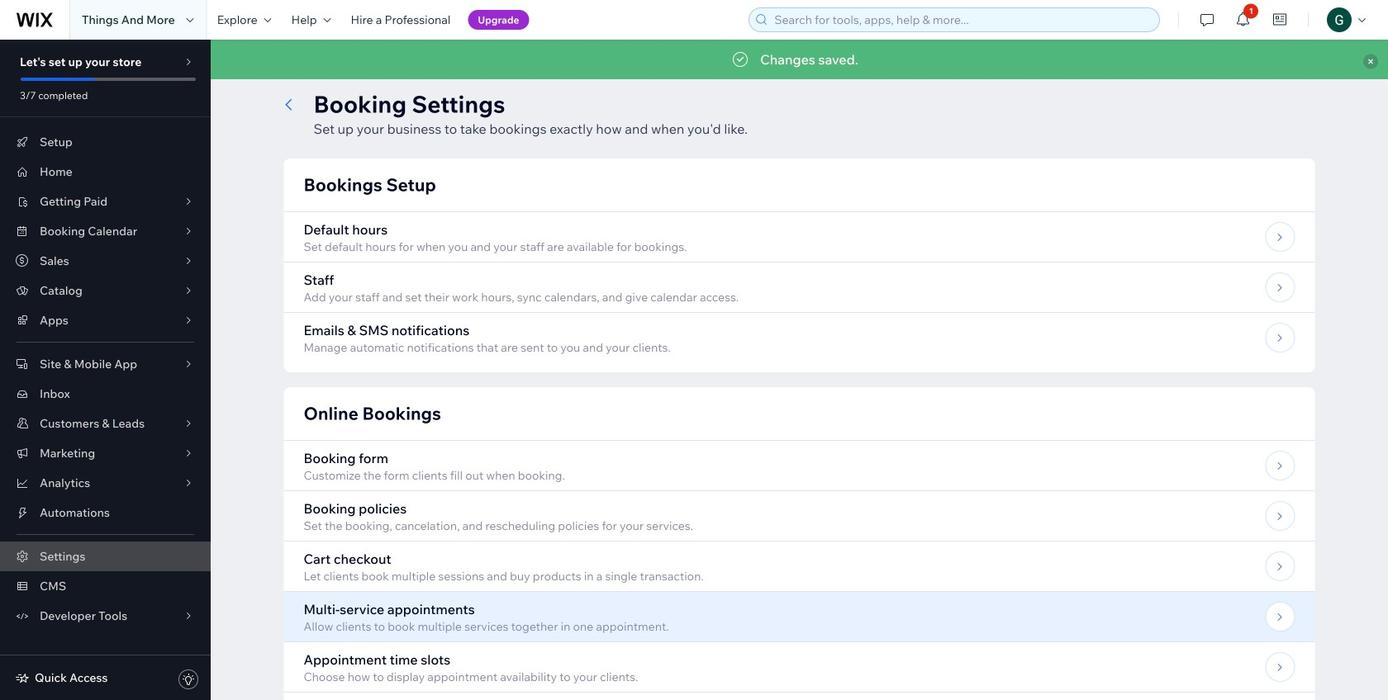 Task type: vqa. For each thing, say whether or not it's contained in the screenshot.
"Wix"
no



Task type: locate. For each thing, give the bounding box(es) containing it.
Search for tools, apps, help & more... field
[[769, 8, 1155, 31]]

alert
[[211, 40, 1388, 79]]

sidebar element
[[0, 40, 211, 701]]



